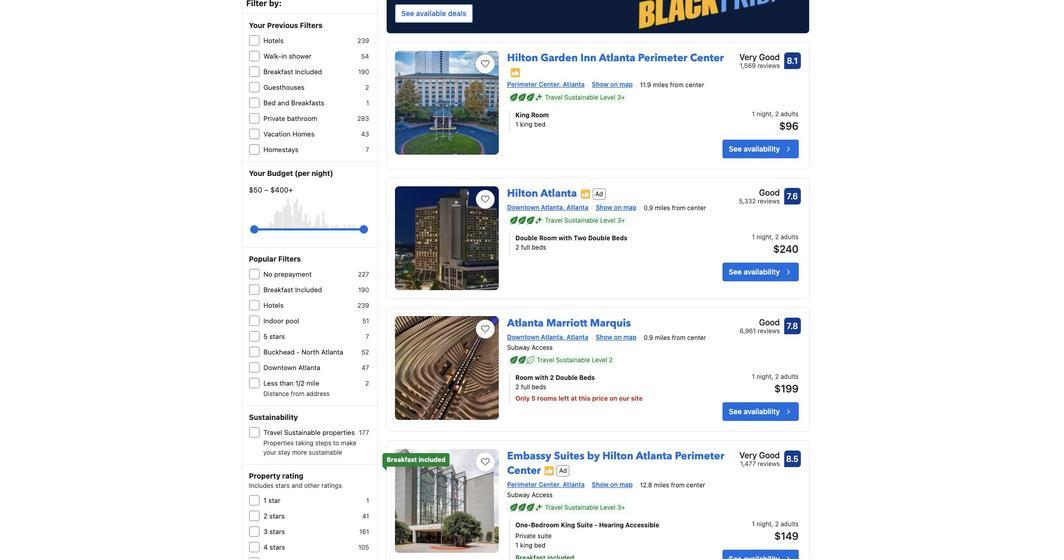 Task type: describe. For each thing, give the bounding box(es) containing it.
marriott
[[546, 316, 588, 330]]

availability for hilton garden inn atlanta perimeter center
[[744, 144, 780, 153]]

2 included from the top
[[295, 286, 322, 294]]

ad for suites
[[559, 467, 567, 475]]

bedroom
[[531, 521, 559, 529]]

2 inside 1 night , 2 adults $96
[[775, 110, 779, 118]]

scored 7.8 element
[[784, 318, 801, 334]]

north
[[302, 348, 319, 356]]

double inside the room with 2 double beds 2 full beds only 5 rooms left at this price on our site
[[556, 374, 578, 382]]

sustainable for atlanta
[[565, 217, 599, 224]]

0 horizontal spatial double
[[516, 234, 538, 242]]

see for $240
[[729, 267, 742, 276]]

private for private suite 1 king bed
[[516, 532, 536, 540]]

atlanta marriott marquis image
[[395, 316, 499, 420]]

reviews inside very good 1,477 reviews
[[758, 460, 780, 468]]

on down marquis
[[614, 333, 622, 341]]

indoor pool
[[264, 317, 299, 325]]

1 inside private suite 1 king bed
[[516, 541, 519, 549]]

2 inside 1 night , 2 adults $240
[[775, 233, 779, 241]]

1 190 from the top
[[358, 68, 369, 76]]

night for hilton atlanta
[[757, 233, 772, 241]]

bed and breakfasts
[[264, 99, 324, 107]]

room for garden
[[531, 111, 549, 119]]

227
[[358, 271, 369, 278]]

on for atlanta
[[614, 204, 622, 211]]

scored 8.5 element
[[784, 451, 801, 467]]

buckhead
[[264, 348, 295, 356]]

map for garden
[[620, 81, 633, 88]]

private bathroom
[[264, 114, 317, 123]]

bathroom
[[287, 114, 317, 123]]

7.6
[[787, 192, 798, 201]]

scored 7.6 element
[[784, 188, 801, 205]]

king room 1 king bed
[[516, 111, 549, 128]]

52
[[362, 348, 369, 356]]

1,569
[[740, 62, 756, 70]]

beds inside double room with two double beds 2 full beds
[[532, 244, 546, 251]]

embassy suites by hilton atlanta perimeter center link
[[507, 445, 725, 478]]

7 for 5 stars
[[366, 333, 369, 341]]

show on map for atlanta
[[596, 204, 637, 211]]

access for $199
[[532, 344, 553, 351]]

your
[[264, 449, 276, 456]]

$96
[[779, 120, 799, 132]]

2 vertical spatial breakfast
[[387, 456, 417, 464]]

perimeter inside the embassy suites by hilton atlanta perimeter center
[[675, 449, 725, 463]]

in
[[282, 52, 287, 60]]

7.8
[[787, 321, 798, 331]]

downtown atlanta
[[264, 363, 320, 372]]

$50
[[249, 185, 262, 194]]

center, for garden
[[539, 81, 561, 88]]

1 inside 1 night , 2 adults $240
[[752, 233, 755, 241]]

less
[[264, 379, 278, 387]]

king for private
[[520, 541, 533, 549]]

at
[[571, 395, 577, 402]]

11.9 miles from center
[[640, 81, 704, 89]]

downtown atlanta, atlanta for $240
[[507, 204, 589, 211]]

good 5,332 reviews
[[739, 188, 780, 205]]

7 for homestays
[[366, 146, 369, 154]]

perimeter down embassy
[[507, 481, 537, 489]]

stars inside the property rating includes stars and other ratings
[[275, 482, 290, 490]]

atlanta marriott marquis
[[507, 316, 631, 330]]

2 inside double room with two double beds 2 full beds
[[516, 244, 519, 251]]

rooms
[[537, 395, 557, 402]]

atlanta inside hilton atlanta link
[[541, 186, 577, 201]]

2 horizontal spatial double
[[588, 234, 610, 242]]

level up the 'room with 2 double beds' 'link'
[[592, 356, 607, 364]]

star
[[268, 496, 281, 505]]

beds inside the room with 2 double beds 2 full beds only 5 rooms left at this price on our site
[[532, 383, 546, 391]]

travel for suites
[[545, 503, 563, 511]]

breakfasts
[[291, 99, 324, 107]]

0.9 miles from center
[[644, 204, 706, 212]]

popular
[[249, 254, 277, 263]]

availability for hilton atlanta
[[744, 267, 780, 276]]

good inside good 5,332 reviews
[[759, 188, 780, 197]]

night)
[[312, 169, 333, 178]]

from for 12.8 miles from center subway access
[[671, 481, 685, 489]]

double room with two double beds 2 full beds
[[516, 234, 628, 251]]

, for hilton garden inn atlanta perimeter center
[[772, 110, 774, 118]]

travel up the rooms
[[537, 356, 554, 364]]

5 inside the room with 2 double beds 2 full beds only 5 rooms left at this price on our site
[[532, 395, 536, 402]]

private suite 1 king bed
[[516, 532, 552, 549]]

reviews inside very good 1,569 reviews
[[758, 62, 780, 70]]

guesthouses
[[264, 83, 305, 91]]

buckhead - north atlanta
[[264, 348, 343, 356]]

11.9
[[640, 81, 651, 89]]

properties
[[264, 439, 294, 447]]

show for garden
[[592, 81, 609, 88]]

ratings
[[322, 482, 342, 490]]

this
[[579, 395, 591, 402]]

reviews inside good 5,332 reviews
[[758, 197, 780, 205]]

with inside the room with 2 double beds 2 full beds only 5 rooms left at this price on our site
[[535, 374, 549, 382]]

more
[[292, 449, 307, 456]]

your previous filters
[[249, 21, 323, 30]]

show on map for suites
[[592, 481, 633, 489]]

283
[[358, 115, 369, 123]]

show down marquis
[[596, 333, 613, 341]]

stars for 3 stars
[[270, 528, 285, 536]]

room with 2 double beds link
[[516, 373, 691, 383]]

marquis
[[590, 316, 631, 330]]

adults inside 1 night , 2 adults $199
[[781, 373, 799, 381]]

miles for 11.9 miles from center
[[653, 81, 669, 89]]

available
[[416, 9, 446, 18]]

level for suites
[[600, 503, 616, 511]]

miles for 12.8 miles from center subway access
[[654, 481, 669, 489]]

$400+
[[270, 185, 293, 194]]

atlanta marriott marquis link
[[507, 312, 631, 330]]

very good 1,477 reviews
[[740, 451, 780, 468]]

very for center
[[740, 52, 757, 62]]

3 see availability link from the top
[[723, 402, 799, 421]]

1 star
[[264, 496, 281, 505]]

your budget (per night)
[[249, 169, 333, 178]]

(per
[[295, 169, 310, 178]]

1 night , 2 adults $96
[[752, 110, 799, 132]]

105
[[359, 544, 369, 551]]

47
[[362, 364, 369, 372]]

center inside the embassy suites by hilton atlanta perimeter center
[[507, 464, 541, 478]]

from for 11.9 miles from center
[[670, 81, 684, 89]]

2 stars
[[264, 512, 285, 520]]

1 vertical spatial breakfast
[[264, 286, 293, 294]]

accessible
[[626, 521, 659, 529]]

0 vertical spatial -
[[297, 348, 300, 356]]

1 vertical spatial filters
[[278, 254, 301, 263]]

on for garden
[[610, 81, 618, 88]]

0 horizontal spatial 5
[[264, 332, 268, 341]]

map for suites
[[620, 481, 633, 489]]

1,477
[[741, 460, 756, 468]]

2 hotels from the top
[[264, 301, 284, 309]]

very good element for perimeter
[[740, 449, 780, 462]]

homestays
[[264, 145, 299, 154]]

your for your budget (per night)
[[249, 169, 265, 178]]

adults for hilton atlanta
[[781, 233, 799, 241]]

our
[[619, 395, 630, 402]]

very good element for center
[[740, 51, 780, 63]]

no prepayment
[[264, 270, 312, 278]]

stars for 5 stars
[[270, 332, 285, 341]]

161
[[359, 528, 369, 536]]

from for 0.9 miles from center subway access
[[672, 334, 686, 342]]

garden
[[541, 51, 578, 65]]

very for perimeter
[[740, 451, 757, 460]]

see inside button
[[401, 9, 414, 18]]

perimeter center, atlanta for hilton
[[507, 81, 585, 88]]

12.8
[[640, 481, 652, 489]]

4
[[264, 543, 268, 551]]

downtown for $240
[[507, 204, 540, 211]]

sustainability
[[249, 413, 298, 422]]

shower
[[289, 52, 312, 60]]

atlanta, for $199
[[541, 333, 565, 341]]

subway for $199
[[507, 344, 530, 351]]

scored 8.1 element
[[784, 52, 801, 69]]

travel for garden
[[545, 94, 563, 101]]

center for 12.8 miles from center subway access
[[687, 481, 705, 489]]

embassy suites by hilton atlanta perimeter center
[[507, 449, 725, 478]]

sustainable inside travel sustainable properties 177 properties taking steps to make your stay more sustainable
[[284, 428, 321, 437]]

3+ for suites
[[617, 503, 625, 511]]

$50 – $400+
[[249, 185, 293, 194]]

address
[[306, 390, 330, 398]]

night inside 1 night , 2 adults $199
[[757, 373, 772, 381]]

two
[[574, 234, 587, 242]]

hilton atlanta image
[[395, 186, 499, 290]]

night for hilton garden inn atlanta perimeter center
[[757, 110, 772, 118]]

only
[[516, 395, 530, 402]]

3 stars
[[264, 528, 285, 536]]

subway for $149
[[507, 491, 530, 499]]

by
[[587, 449, 600, 463]]

1 night , 2 adults $199
[[752, 373, 799, 395]]

travel for atlanta
[[545, 217, 563, 224]]

vacation homes
[[264, 130, 315, 138]]

stars for 4 stars
[[270, 543, 285, 551]]

walk-
[[264, 52, 282, 60]]

5,332
[[739, 197, 756, 205]]

night for embassy suites by hilton atlanta perimeter center
[[757, 520, 772, 528]]

private for private bathroom
[[264, 114, 285, 123]]

2 239 from the top
[[358, 302, 369, 309]]

includes
[[249, 482, 274, 490]]

from for 0.9 miles from center
[[672, 204, 686, 212]]

downtown atlanta, atlanta for $199
[[507, 333, 589, 341]]

perimeter up king room 1 king bed
[[507, 81, 537, 88]]



Task type: vqa. For each thing, say whether or not it's contained in the screenshot.
left the Areas
no



Task type: locate. For each thing, give the bounding box(es) containing it.
0.9 for 0.9 miles from center
[[644, 204, 653, 212]]

king inside king room 1 king bed
[[516, 111, 530, 119]]

sustainable up suite
[[565, 503, 599, 511]]

1 inside king room 1 king bed
[[516, 121, 519, 128]]

from inside 0.9 miles from center subway access
[[672, 334, 686, 342]]

2
[[365, 84, 369, 91], [775, 110, 779, 118], [775, 233, 779, 241], [516, 244, 519, 251], [609, 356, 613, 364], [775, 373, 779, 381], [550, 374, 554, 382], [365, 380, 369, 387], [516, 383, 519, 391], [264, 512, 268, 520], [775, 520, 779, 528]]

2 vertical spatial hilton
[[603, 449, 634, 463]]

bed for room
[[534, 121, 546, 128]]

access
[[532, 344, 553, 351], [532, 491, 553, 499]]

sustainable up the room with 2 double beds 2 full beds only 5 rooms left at this price on our site
[[556, 356, 590, 364]]

7 down 51
[[366, 333, 369, 341]]

1 vertical spatial your
[[249, 169, 265, 178]]

hearing
[[599, 521, 624, 529]]

see availability down 1 night , 2 adults $240
[[729, 267, 780, 276]]

on left our
[[610, 395, 618, 402]]

king room link
[[516, 111, 691, 120]]

perimeter center, atlanta down embassy
[[507, 481, 585, 489]]

0 horizontal spatial private
[[264, 114, 285, 123]]

downtown down hilton atlanta
[[507, 204, 540, 211]]

0 vertical spatial breakfast included
[[264, 68, 322, 76]]

1 very from the top
[[740, 52, 757, 62]]

190
[[358, 68, 369, 76], [358, 286, 369, 294]]

1 vertical spatial private
[[516, 532, 536, 540]]

0 vertical spatial very
[[740, 52, 757, 62]]

7 down "43"
[[366, 146, 369, 154]]

room inside the room with 2 double beds 2 full beds only 5 rooms left at this price on our site
[[516, 374, 533, 382]]

3 see availability from the top
[[729, 407, 780, 416]]

2 breakfast included from the top
[[264, 286, 322, 294]]

center for 0.9 miles from center subway access
[[688, 334, 706, 342]]

very good element left 8.5
[[740, 449, 780, 462]]

travel up properties
[[264, 428, 282, 437]]

4 stars
[[264, 543, 285, 551]]

see for $199
[[729, 407, 742, 416]]

adults up $240
[[781, 233, 799, 241]]

0 vertical spatial downtown
[[507, 204, 540, 211]]

suite
[[538, 532, 552, 540]]

level up double room with two double beds link
[[600, 217, 616, 224]]

, inside 1 night , 2 adults $199
[[772, 373, 774, 381]]

0 vertical spatial 5
[[264, 332, 268, 341]]

5 stars
[[264, 332, 285, 341]]

very good element
[[740, 51, 780, 63], [740, 449, 780, 462]]

travel sustainable level 3+ up king room "link"
[[545, 94, 625, 101]]

center right 12.8
[[687, 481, 705, 489]]

2 very from the top
[[740, 451, 757, 460]]

0 vertical spatial 7
[[366, 146, 369, 154]]

4 reviews from the top
[[758, 460, 780, 468]]

atlanta, down the marriott
[[541, 333, 565, 341]]

0 vertical spatial and
[[278, 99, 289, 107]]

perimeter center, atlanta for embassy
[[507, 481, 585, 489]]

0.9 for 0.9 miles from center subway access
[[644, 334, 653, 342]]

double right two
[[588, 234, 610, 242]]

0 vertical spatial perimeter center, atlanta
[[507, 81, 585, 88]]

see availability link for hilton garden inn atlanta perimeter center
[[723, 140, 799, 158]]

travel inside travel sustainable properties 177 properties taking steps to make your stay more sustainable
[[264, 428, 282, 437]]

1 adults from the top
[[781, 110, 799, 118]]

0 vertical spatial ad
[[595, 190, 603, 198]]

good left the 7.6
[[759, 188, 780, 197]]

hilton atlanta link
[[507, 182, 577, 201]]

1 vertical spatial center
[[507, 464, 541, 478]]

show down the embassy suites by hilton atlanta perimeter center
[[592, 481, 609, 489]]

no
[[264, 270, 272, 278]]

2 full from the top
[[521, 383, 530, 391]]

travel sustainable level 2
[[537, 356, 613, 364]]

good element for $199
[[740, 316, 780, 329]]

breakfast included down the prepayment
[[264, 286, 322, 294]]

good left 8.1 on the right top of the page
[[759, 52, 780, 62]]

1 travel sustainable level 3+ from the top
[[545, 94, 625, 101]]

1 vertical spatial atlanta,
[[541, 333, 565, 341]]

good inside very good 1,569 reviews
[[759, 52, 780, 62]]

access up the bedroom
[[532, 491, 553, 499]]

room inside king room 1 king bed
[[531, 111, 549, 119]]

atlanta, for $240
[[541, 204, 565, 211]]

prepayment
[[274, 270, 312, 278]]

1 vertical spatial 5
[[532, 395, 536, 402]]

2 your from the top
[[249, 169, 265, 178]]

3 , from the top
[[772, 373, 774, 381]]

embassy
[[507, 449, 552, 463]]

good inside good 6,961 reviews
[[759, 318, 780, 327]]

adults up $96
[[781, 110, 799, 118]]

1 very good element from the top
[[740, 51, 780, 63]]

good
[[759, 52, 780, 62], [759, 188, 780, 197], [759, 318, 780, 327], [759, 451, 780, 460]]

2 see availability link from the top
[[723, 263, 799, 281]]

0 vertical spatial see availability
[[729, 144, 780, 153]]

0 vertical spatial travel sustainable level 3+
[[545, 94, 625, 101]]

2 190 from the top
[[358, 286, 369, 294]]

show for suites
[[592, 481, 609, 489]]

breakfast down 'no prepayment'
[[264, 286, 293, 294]]

3 3+ from the top
[[617, 503, 625, 511]]

1 see availability link from the top
[[723, 140, 799, 158]]

center
[[690, 51, 724, 65], [507, 464, 541, 478]]

king for king
[[520, 121, 533, 128]]

miles inside 12.8 miles from center subway access
[[654, 481, 669, 489]]

downtown atlanta, atlanta down the marriott
[[507, 333, 589, 341]]

see availability link for hilton atlanta
[[723, 263, 799, 281]]

1 vertical spatial with
[[535, 374, 549, 382]]

3 night from the top
[[757, 373, 772, 381]]

show on map down the embassy suites by hilton atlanta perimeter center
[[592, 481, 633, 489]]

filters up 'no prepayment'
[[278, 254, 301, 263]]

4 adults from the top
[[781, 520, 799, 528]]

ad
[[595, 190, 603, 198], [559, 467, 567, 475]]

1 horizontal spatial private
[[516, 532, 536, 540]]

site
[[631, 395, 643, 402]]

1 vertical spatial breakfast included
[[264, 286, 322, 294]]

1 horizontal spatial beds
[[612, 234, 628, 242]]

0 horizontal spatial beds
[[579, 374, 595, 382]]

4 good from the top
[[759, 451, 780, 460]]

1 king from the top
[[520, 121, 533, 128]]

center left 5,332
[[688, 204, 706, 212]]

0 horizontal spatial -
[[297, 348, 300, 356]]

adults for hilton garden inn atlanta perimeter center
[[781, 110, 799, 118]]

4 , from the top
[[772, 520, 774, 528]]

0 vertical spatial king
[[516, 111, 530, 119]]

1 night , 2 adults $149
[[752, 520, 799, 542]]

0 horizontal spatial ad
[[559, 467, 567, 475]]

2 very good element from the top
[[740, 449, 780, 462]]

deals
[[448, 9, 467, 18]]

black friday deals image
[[387, 0, 809, 33]]

your left the previous
[[249, 21, 265, 30]]

see for $96
[[729, 144, 742, 153]]

map up double room with two double beds link
[[624, 204, 637, 211]]

stars down rating
[[275, 482, 290, 490]]

1 night , 2 adults $240
[[752, 233, 799, 255]]

3 availability from the top
[[744, 407, 780, 416]]

1 vertical spatial beds
[[532, 383, 546, 391]]

2 adults from the top
[[781, 233, 799, 241]]

–
[[264, 185, 269, 194]]

reviews right "6,961"
[[758, 327, 780, 335]]

your for your previous filters
[[249, 21, 265, 30]]

1 downtown atlanta, atlanta from the top
[[507, 204, 589, 211]]

0 vertical spatial center
[[690, 51, 724, 65]]

1 reviews from the top
[[758, 62, 780, 70]]

level up king room "link"
[[600, 94, 616, 101]]

1 horizontal spatial double
[[556, 374, 578, 382]]

properties
[[323, 428, 355, 437]]

travel sustainable properties 177 properties taking steps to make your stay more sustainable
[[264, 428, 369, 456]]

0 vertical spatial king
[[520, 121, 533, 128]]

availability down 1 night , 2 adults $199
[[744, 407, 780, 416]]

perimeter up "11.9 miles from center"
[[638, 51, 688, 65]]

0 vertical spatial breakfast
[[264, 68, 293, 76]]

1 239 from the top
[[358, 37, 369, 45]]

included down the prepayment
[[295, 286, 322, 294]]

and inside the property rating includes stars and other ratings
[[292, 482, 303, 490]]

group
[[254, 221, 364, 238]]

0 vertical spatial availability
[[744, 144, 780, 153]]

see availability down 1 night , 2 adults $199
[[729, 407, 780, 416]]

4 night from the top
[[757, 520, 772, 528]]

subway inside 0.9 miles from center subway access
[[507, 344, 530, 351]]

2 access from the top
[[532, 491, 553, 499]]

2 vertical spatial room
[[516, 374, 533, 382]]

3 adults from the top
[[781, 373, 799, 381]]

miles inside 0.9 miles from center subway access
[[655, 334, 670, 342]]

breakfast
[[264, 68, 293, 76], [264, 286, 293, 294], [387, 456, 417, 464]]

0 vertical spatial 0.9
[[644, 204, 653, 212]]

2 beds from the top
[[532, 383, 546, 391]]

this property is part of our preferred partner program. it's committed to providing excellent service and good value. it'll pay us a higher commission if you make a booking. image
[[510, 68, 521, 78], [510, 68, 521, 78], [580, 189, 591, 199], [580, 189, 591, 199]]

reviews inside good 6,961 reviews
[[758, 327, 780, 335]]

travel sustainable level 3+ for garden
[[545, 94, 625, 101]]

full inside the room with 2 double beds 2 full beds only 5 rooms left at this price on our site
[[521, 383, 530, 391]]

stars right 3
[[270, 528, 285, 536]]

2 vertical spatial see availability
[[729, 407, 780, 416]]

sustainable
[[309, 449, 342, 456]]

access inside 0.9 miles from center subway access
[[532, 344, 553, 351]]

1 availability from the top
[[744, 144, 780, 153]]

night inside 1 night , 2 adults $240
[[757, 233, 772, 241]]

ad up double room with two double beds link
[[595, 190, 603, 198]]

12.8 miles from center subway access
[[507, 481, 705, 499]]

sustainable for garden
[[565, 94, 599, 101]]

0 vertical spatial private
[[264, 114, 285, 123]]

1 inside 1 night , 2 adults $96
[[752, 110, 755, 118]]

and down rating
[[292, 482, 303, 490]]

3+ for garden
[[617, 94, 625, 101]]

1 vertical spatial 190
[[358, 286, 369, 294]]

to
[[333, 439, 339, 447]]

center, down the suites
[[539, 481, 561, 489]]

0 horizontal spatial and
[[278, 99, 289, 107]]

downtown down buckhead
[[264, 363, 297, 372]]

breakfast up guesthouses
[[264, 68, 293, 76]]

0 vertical spatial good element
[[739, 186, 780, 199]]

2 inside 1 night , 2 adults $199
[[775, 373, 779, 381]]

full
[[521, 244, 530, 251], [521, 383, 530, 391]]

travel sustainable level 3+
[[545, 94, 625, 101], [545, 217, 625, 224], [545, 503, 625, 511]]

suites
[[554, 449, 585, 463]]

3+
[[617, 94, 625, 101], [617, 217, 625, 224], [617, 503, 625, 511]]

1 vertical spatial 3+
[[617, 217, 625, 224]]

2 , from the top
[[772, 233, 774, 241]]

239 up 51
[[358, 302, 369, 309]]

on down the embassy suites by hilton atlanta perimeter center
[[610, 481, 618, 489]]

atlanta inside the embassy suites by hilton atlanta perimeter center
[[636, 449, 673, 463]]

0 vertical spatial beds
[[532, 244, 546, 251]]

perimeter center, atlanta
[[507, 81, 585, 88], [507, 481, 585, 489]]

see availability for hilton atlanta
[[729, 267, 780, 276]]

show up double room with two double beds link
[[596, 204, 613, 211]]

1 vertical spatial downtown
[[507, 333, 540, 341]]

good inside very good 1,477 reviews
[[759, 451, 780, 460]]

0 vertical spatial see availability link
[[723, 140, 799, 158]]

bed inside king room 1 king bed
[[534, 121, 546, 128]]

0 vertical spatial included
[[295, 68, 322, 76]]

than
[[280, 379, 294, 387]]

stars right 4
[[270, 543, 285, 551]]

2 vertical spatial availability
[[744, 407, 780, 416]]

see availability link down 1 night , 2 adults $240
[[723, 263, 799, 281]]

pool
[[286, 317, 299, 325]]

reviews
[[758, 62, 780, 70], [758, 197, 780, 205], [758, 327, 780, 335], [758, 460, 780, 468]]

king inside private suite 1 king bed
[[520, 541, 533, 549]]

subway up only
[[507, 344, 530, 351]]

good element
[[739, 186, 780, 199], [740, 316, 780, 329]]

very inside very good 1,569 reviews
[[740, 52, 757, 62]]

miles for 0.9 miles from center
[[655, 204, 670, 212]]

access for $149
[[532, 491, 553, 499]]

5 down indoor
[[264, 332, 268, 341]]

this property is part of our preferred partner program. it's committed to providing excellent service and good value. it'll pay us a higher commission if you make a booking. image
[[544, 466, 555, 476], [544, 466, 555, 476]]

good element for $240
[[739, 186, 780, 199]]

1 breakfast included from the top
[[264, 68, 322, 76]]

1 vertical spatial center,
[[539, 481, 561, 489]]

bed for suite
[[534, 541, 546, 549]]

2 inside 1 night , 2 adults $149
[[775, 520, 779, 528]]

room inside double room with two double beds 2 full beds
[[539, 234, 557, 242]]

other
[[304, 482, 320, 490]]

breakfast left included
[[387, 456, 417, 464]]

center for 0.9 miles from center
[[688, 204, 706, 212]]

0 vertical spatial room
[[531, 111, 549, 119]]

night inside 1 night , 2 adults $149
[[757, 520, 772, 528]]

miles for 0.9 miles from center subway access
[[655, 334, 670, 342]]

travel sustainable level 3+ for atlanta
[[545, 217, 625, 224]]

with up the rooms
[[535, 374, 549, 382]]

2 reviews from the top
[[758, 197, 780, 205]]

2 travel sustainable level 3+ from the top
[[545, 217, 625, 224]]

1 included from the top
[[295, 68, 322, 76]]

travel sustainable level 3+ for suites
[[545, 503, 625, 511]]

mile
[[307, 379, 319, 387]]

0 vertical spatial center,
[[539, 81, 561, 88]]

0 vertical spatial filters
[[300, 21, 323, 30]]

0 vertical spatial downtown atlanta, atlanta
[[507, 204, 589, 211]]

1 vertical spatial downtown atlanta, atlanta
[[507, 333, 589, 341]]

stars for 2 stars
[[269, 512, 285, 520]]

availability
[[744, 144, 780, 153], [744, 267, 780, 276], [744, 407, 780, 416]]

center inside 0.9 miles from center subway access
[[688, 334, 706, 342]]

hilton garden inn atlanta perimeter center link
[[507, 47, 724, 65]]

, inside 1 night , 2 adults $240
[[772, 233, 774, 241]]

1 vertical spatial beds
[[579, 374, 595, 382]]

- right suite
[[595, 521, 598, 529]]

2 perimeter center, atlanta from the top
[[507, 481, 585, 489]]

bed
[[534, 121, 546, 128], [534, 541, 546, 549]]

0 vertical spatial very good element
[[740, 51, 780, 63]]

1 atlanta, from the top
[[541, 204, 565, 211]]

1 vertical spatial see availability
[[729, 267, 780, 276]]

3+ up king room "link"
[[617, 94, 625, 101]]

good element left 7.8
[[740, 316, 780, 329]]

1 hotels from the top
[[264, 36, 284, 45]]

hilton for hilton atlanta
[[507, 186, 538, 201]]

1 vertical spatial subway
[[507, 491, 530, 499]]

0 horizontal spatial king
[[516, 111, 530, 119]]

1 horizontal spatial -
[[595, 521, 598, 529]]

1 vertical spatial perimeter center, atlanta
[[507, 481, 585, 489]]

1 3+ from the top
[[617, 94, 625, 101]]

- left north
[[297, 348, 300, 356]]

on for suites
[[610, 481, 618, 489]]

0 vertical spatial atlanta,
[[541, 204, 565, 211]]

downtown atlanta, atlanta down hilton atlanta
[[507, 204, 589, 211]]

ad for atlanta
[[595, 190, 603, 198]]

0 vertical spatial subway
[[507, 344, 530, 351]]

2 vertical spatial see availability link
[[723, 402, 799, 421]]

center left "6,961"
[[688, 334, 706, 342]]

and right bed
[[278, 99, 289, 107]]

190 down 227
[[358, 286, 369, 294]]

sustainable up taking
[[284, 428, 321, 437]]

3 travel sustainable level 3+ from the top
[[545, 503, 625, 511]]

walk-in shower
[[264, 52, 312, 60]]

1 7 from the top
[[366, 146, 369, 154]]

1 , from the top
[[772, 110, 774, 118]]

5 right only
[[532, 395, 536, 402]]

0.9 inside 0.9 miles from center subway access
[[644, 334, 653, 342]]

5
[[264, 332, 268, 341], [532, 395, 536, 402]]

0 horizontal spatial with
[[535, 374, 549, 382]]

0 vertical spatial 239
[[358, 37, 369, 45]]

1 vertical spatial full
[[521, 383, 530, 391]]

3 reviews from the top
[[758, 327, 780, 335]]

atlanta inside hilton garden inn atlanta perimeter center link
[[599, 51, 636, 65]]

sustainable
[[565, 94, 599, 101], [565, 217, 599, 224], [556, 356, 590, 364], [284, 428, 321, 437], [565, 503, 599, 511]]

show on map down hilton garden inn atlanta perimeter center on the top of the page
[[592, 81, 633, 88]]

1 good from the top
[[759, 52, 780, 62]]

1 your from the top
[[249, 21, 265, 30]]

1 horizontal spatial ad
[[595, 190, 603, 198]]

see availability for hilton garden inn atlanta perimeter center
[[729, 144, 780, 153]]

1 0.9 from the top
[[644, 204, 653, 212]]

0 vertical spatial hotels
[[264, 36, 284, 45]]

2 7 from the top
[[366, 333, 369, 341]]

atlanta inside atlanta marriott marquis link
[[507, 316, 544, 330]]

with
[[559, 234, 572, 242], [535, 374, 549, 382]]

hilton inside hilton atlanta link
[[507, 186, 538, 201]]

2 atlanta, from the top
[[541, 333, 565, 341]]

with inside double room with two double beds 2 full beds
[[559, 234, 572, 242]]

private
[[264, 114, 285, 123], [516, 532, 536, 540]]

1 vertical spatial very good element
[[740, 449, 780, 462]]

2 3+ from the top
[[617, 217, 625, 224]]

adults for embassy suites by hilton atlanta perimeter center
[[781, 520, 799, 528]]

on down hilton garden inn atlanta perimeter center on the top of the page
[[610, 81, 618, 88]]

availability down 1 night , 2 adults $240
[[744, 267, 780, 276]]

2 see availability from the top
[[729, 267, 780, 276]]

1 vertical spatial and
[[292, 482, 303, 490]]

1 bed from the top
[[534, 121, 546, 128]]

full inside double room with two double beds 2 full beds
[[521, 244, 530, 251]]

hilton inside hilton garden inn atlanta perimeter center link
[[507, 51, 538, 65]]

1 vertical spatial 239
[[358, 302, 369, 309]]

bed inside private suite 1 king bed
[[534, 541, 546, 549]]

1 horizontal spatial with
[[559, 234, 572, 242]]

2 subway from the top
[[507, 491, 530, 499]]

1 vertical spatial access
[[532, 491, 553, 499]]

1 vertical spatial 7
[[366, 333, 369, 341]]

adults inside 1 night , 2 adults $149
[[781, 520, 799, 528]]

1/2
[[296, 379, 305, 387]]

vacation
[[264, 130, 291, 138]]

3+ up double room with two double beds link
[[617, 217, 625, 224]]

budget
[[267, 169, 293, 178]]

1 vertical spatial availability
[[744, 267, 780, 276]]

level for atlanta
[[600, 217, 616, 224]]

1 access from the top
[[532, 344, 553, 351]]

with left two
[[559, 234, 572, 242]]

2 0.9 from the top
[[644, 334, 653, 342]]

51
[[362, 317, 369, 325]]

private inside private suite 1 king bed
[[516, 532, 536, 540]]

taking
[[296, 439, 314, 447]]

$149
[[775, 530, 799, 542]]

8.5
[[786, 454, 799, 464]]

1 vertical spatial 0.9
[[644, 334, 653, 342]]

$240
[[774, 243, 799, 255]]

travel
[[545, 94, 563, 101], [545, 217, 563, 224], [537, 356, 554, 364], [264, 428, 282, 437], [545, 503, 563, 511]]

night inside 1 night , 2 adults $96
[[757, 110, 772, 118]]

ad down the suites
[[559, 467, 567, 475]]

previous
[[267, 21, 298, 30]]

1 subway from the top
[[507, 344, 530, 351]]

on inside the room with 2 double beds 2 full beds only 5 rooms left at this price on our site
[[610, 395, 618, 402]]

8.1
[[787, 56, 798, 65]]

subway inside 12.8 miles from center subway access
[[507, 491, 530, 499]]

access down the marriott
[[532, 344, 553, 351]]

breakfast included down the walk-in shower
[[264, 68, 322, 76]]

show on map for garden
[[592, 81, 633, 88]]

hilton
[[507, 51, 538, 65], [507, 186, 538, 201], [603, 449, 634, 463]]

center inside hilton garden inn atlanta perimeter center link
[[690, 51, 724, 65]]

show for atlanta
[[596, 204, 613, 211]]

private down the one-
[[516, 532, 536, 540]]

stay
[[278, 449, 290, 456]]

center for 11.9 miles from center
[[686, 81, 704, 89]]

beds right two
[[612, 234, 628, 242]]

2 good from the top
[[759, 188, 780, 197]]

embassy suites by hilton atlanta perimeter center image
[[395, 449, 499, 553]]

double down travel sustainable level 2
[[556, 374, 578, 382]]

1 vertical spatial hotels
[[264, 301, 284, 309]]

good right '1,477'
[[759, 451, 780, 460]]

1 full from the top
[[521, 244, 530, 251]]

190 down 54
[[358, 68, 369, 76]]

1 horizontal spatial center
[[690, 51, 724, 65]]

travel up double room with two double beds 2 full beds
[[545, 217, 563, 224]]

hotels
[[264, 36, 284, 45], [264, 301, 284, 309]]

, for embassy suites by hilton atlanta perimeter center
[[772, 520, 774, 528]]

0 vertical spatial hilton
[[507, 51, 538, 65]]

1 inside 1 night , 2 adults $149
[[752, 520, 755, 528]]

hilton inside the embassy suites by hilton atlanta perimeter center
[[603, 449, 634, 463]]

good element left scored 7.6 element
[[739, 186, 780, 199]]

show on map up double room with two double beds link
[[596, 204, 637, 211]]

beds inside the room with 2 double beds 2 full beds only 5 rooms left at this price on our site
[[579, 374, 595, 382]]

make
[[341, 439, 357, 447]]

see availability down 1 night , 2 adults $96 on the top right of page
[[729, 144, 780, 153]]

show
[[592, 81, 609, 88], [596, 204, 613, 211], [596, 333, 613, 341], [592, 481, 609, 489]]

very left 8.5
[[740, 451, 757, 460]]

level for garden
[[600, 94, 616, 101]]

, for hilton atlanta
[[772, 233, 774, 241]]

double down hilton atlanta
[[516, 234, 538, 242]]

good left scored 7.8 element
[[759, 318, 780, 327]]

adults inside 1 night , 2 adults $240
[[781, 233, 799, 241]]

adults inside 1 night , 2 adults $96
[[781, 110, 799, 118]]

from inside 12.8 miles from center subway access
[[671, 481, 685, 489]]

one-bedroom king suite - hearing accessible link
[[516, 521, 691, 530]]

2 vertical spatial downtown
[[264, 363, 297, 372]]

1 vertical spatial very
[[740, 451, 757, 460]]

map left 11.9
[[620, 81, 633, 88]]

beds up this
[[579, 374, 595, 382]]

1 see availability from the top
[[729, 144, 780, 153]]

see available deals button
[[395, 4, 473, 23]]

, inside 1 night , 2 adults $149
[[772, 520, 774, 528]]

suite
[[577, 521, 593, 529]]

0 vertical spatial with
[[559, 234, 572, 242]]

map down marquis
[[624, 333, 637, 341]]

3+ up hearing
[[617, 503, 625, 511]]

239 up 54
[[358, 37, 369, 45]]

very
[[740, 52, 757, 62], [740, 451, 757, 460]]

1 night from the top
[[757, 110, 772, 118]]

2 king from the top
[[520, 541, 533, 549]]

show on map down marquis
[[596, 333, 637, 341]]

0.9 miles from center subway access
[[507, 334, 706, 351]]

1 vertical spatial king
[[520, 541, 533, 549]]

1 vertical spatial king
[[561, 521, 575, 529]]

hilton for hilton garden inn atlanta perimeter center
[[507, 51, 538, 65]]

center inside 12.8 miles from center subway access
[[687, 481, 705, 489]]

1 vertical spatial see availability link
[[723, 263, 799, 281]]

sustainable for suites
[[565, 503, 599, 511]]

1 vertical spatial included
[[295, 286, 322, 294]]

availability down 1 night , 2 adults $96 on the top right of page
[[744, 144, 780, 153]]

hotels up walk-
[[264, 36, 284, 45]]

included
[[419, 456, 446, 464]]

perimeter
[[638, 51, 688, 65], [507, 81, 537, 88], [675, 449, 725, 463], [507, 481, 537, 489]]

breakfast included
[[264, 68, 322, 76], [264, 286, 322, 294]]

, inside 1 night , 2 adults $96
[[772, 110, 774, 118]]

bed
[[264, 99, 276, 107]]

2 bed from the top
[[534, 541, 546, 549]]

very good element left 8.1 on the right top of the page
[[740, 51, 780, 63]]

access inside 12.8 miles from center subway access
[[532, 491, 553, 499]]

1 vertical spatial -
[[595, 521, 598, 529]]

hilton atlanta
[[507, 186, 577, 201]]

see availability
[[729, 144, 780, 153], [729, 267, 780, 276], [729, 407, 780, 416]]

0 vertical spatial 3+
[[617, 94, 625, 101]]

1 beds from the top
[[532, 244, 546, 251]]

level down 12.8 miles from center subway access
[[600, 503, 616, 511]]

1 horizontal spatial 5
[[532, 395, 536, 402]]

sustainable up king room "link"
[[565, 94, 599, 101]]

177
[[359, 429, 369, 437]]

3 good from the top
[[759, 318, 780, 327]]

2 downtown atlanta, atlanta from the top
[[507, 333, 589, 341]]

center, for suites
[[539, 481, 561, 489]]

2 availability from the top
[[744, 267, 780, 276]]

1 horizontal spatial king
[[561, 521, 575, 529]]

room
[[531, 111, 549, 119], [539, 234, 557, 242], [516, 374, 533, 382]]

3+ for atlanta
[[617, 217, 625, 224]]

adults up $199
[[781, 373, 799, 381]]

inn
[[581, 51, 597, 65]]

room for atlanta
[[539, 234, 557, 242]]

beds inside double room with two double beds 2 full beds
[[612, 234, 628, 242]]

1 vertical spatial good element
[[740, 316, 780, 329]]

homes
[[293, 130, 315, 138]]

show down inn
[[592, 81, 609, 88]]

1 center, from the top
[[539, 81, 561, 88]]

beds
[[532, 244, 546, 251], [532, 383, 546, 391]]

2 night from the top
[[757, 233, 772, 241]]

map for atlanta
[[624, 204, 637, 211]]

1 perimeter center, atlanta from the top
[[507, 81, 585, 88]]

2 center, from the top
[[539, 481, 561, 489]]

0 vertical spatial your
[[249, 21, 265, 30]]

1 inside 1 night , 2 adults $199
[[752, 373, 755, 381]]

very inside very good 1,477 reviews
[[740, 451, 757, 460]]

1 vertical spatial hilton
[[507, 186, 538, 201]]

king inside king room 1 king bed
[[520, 121, 533, 128]]

downtown for $199
[[507, 333, 540, 341]]

0 vertical spatial access
[[532, 344, 553, 351]]

hilton garden inn atlanta perimeter center image
[[395, 51, 499, 155]]

2 vertical spatial travel sustainable level 3+
[[545, 503, 625, 511]]

0 vertical spatial full
[[521, 244, 530, 251]]

0 horizontal spatial center
[[507, 464, 541, 478]]

reviews right 5,332
[[758, 197, 780, 205]]

reviews right '1,477'
[[758, 460, 780, 468]]



